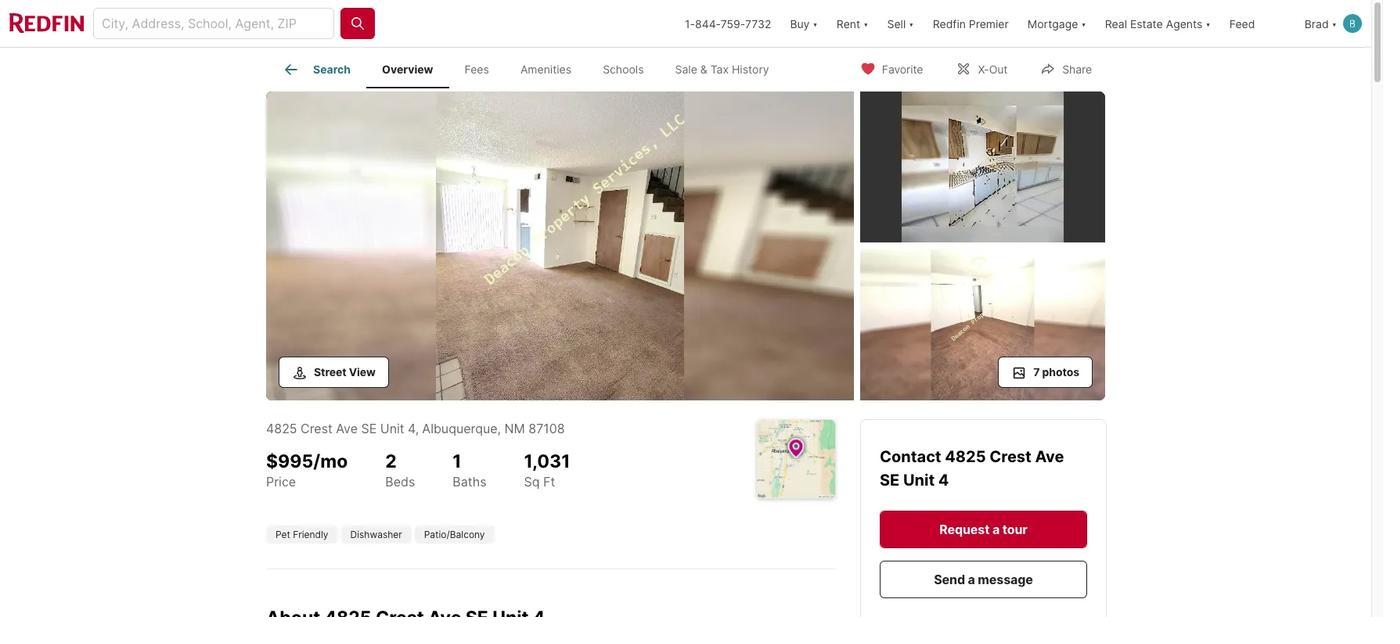 Task type: locate. For each thing, give the bounding box(es) containing it.
4825 up $995
[[266, 421, 297, 436]]

▾ right brad
[[1332, 17, 1337, 30]]

a left tour
[[993, 522, 1000, 537]]

759-
[[721, 17, 745, 30]]

0 vertical spatial a
[[993, 522, 1000, 537]]

4825 for 4825 crest ave se unit 4 , albuquerque , nm 87108
[[266, 421, 297, 436]]

, left nm
[[498, 421, 501, 436]]

0 horizontal spatial a
[[968, 572, 975, 588]]

unit
[[380, 421, 404, 436], [903, 471, 935, 490]]

4825 up request
[[945, 447, 986, 466]]

6 ▾ from the left
[[1332, 17, 1337, 30]]

crest up /mo
[[301, 421, 333, 436]]

price
[[266, 475, 296, 490]]

submit search image
[[350, 16, 366, 31]]

ft
[[543, 475, 555, 490]]

street view
[[314, 365, 376, 378]]

ave for 4825 crest ave se unit 4 , albuquerque , nm 87108
[[336, 421, 358, 436]]

unit inside 4825 crest ave se unit 4
[[903, 471, 935, 490]]

premier
[[969, 17, 1009, 30]]

a
[[993, 522, 1000, 537], [968, 572, 975, 588]]

▾ right sell
[[909, 17, 914, 30]]

real
[[1105, 17, 1127, 30]]

se inside 4825 crest ave se unit 4
[[880, 471, 900, 490]]

unit down contact
[[903, 471, 935, 490]]

request a tour button
[[880, 511, 1087, 548]]

se down view
[[361, 421, 377, 436]]

overview
[[382, 63, 433, 76]]

rent ▾ button
[[827, 0, 878, 47]]

1 ▾ from the left
[[813, 17, 818, 30]]

tab list
[[266, 48, 797, 88]]

unit up 2
[[380, 421, 404, 436]]

photos
[[1042, 365, 1080, 378]]

1 vertical spatial unit
[[903, 471, 935, 490]]

0 horizontal spatial ,
[[416, 421, 419, 436]]

0 vertical spatial unit
[[380, 421, 404, 436]]

▾ right "agents"
[[1206, 17, 1211, 30]]

4 inside 4825 crest ave se unit 4
[[938, 471, 949, 490]]

3 ▾ from the left
[[909, 17, 914, 30]]

2 ▾ from the left
[[863, 17, 869, 30]]

beds
[[385, 475, 415, 490]]

a for request
[[993, 522, 1000, 537]]

1 horizontal spatial unit
[[903, 471, 935, 490]]

0 horizontal spatial se
[[361, 421, 377, 436]]

ave
[[336, 421, 358, 436], [1035, 447, 1064, 466]]

crest for 4825 crest ave se unit 4 , albuquerque , nm 87108
[[301, 421, 333, 436]]

0 horizontal spatial 4825
[[266, 421, 297, 436]]

a right send
[[968, 572, 975, 588]]

history
[[732, 63, 769, 76]]

$995
[[266, 451, 313, 472]]

1 horizontal spatial ,
[[498, 421, 501, 436]]

x-
[[978, 62, 989, 76]]

0 vertical spatial crest
[[301, 421, 333, 436]]

7 photos button
[[998, 357, 1093, 388]]

▾ right buy at the top of page
[[813, 17, 818, 30]]

unit for 4825 crest ave se unit 4
[[903, 471, 935, 490]]

▾ for buy ▾
[[813, 17, 818, 30]]

7 photos
[[1034, 365, 1080, 378]]

$995 /mo price
[[266, 451, 348, 490]]

fees
[[465, 63, 489, 76]]

map entry image
[[757, 420, 835, 498]]

mortgage
[[1028, 17, 1078, 30]]

feed button
[[1220, 0, 1295, 47]]

0 vertical spatial ave
[[336, 421, 358, 436]]

1 vertical spatial ave
[[1035, 447, 1064, 466]]

0 horizontal spatial 4
[[408, 421, 416, 436]]

se
[[361, 421, 377, 436], [880, 471, 900, 490]]

1 horizontal spatial a
[[993, 522, 1000, 537]]

send
[[934, 572, 965, 588]]

amenities
[[520, 63, 572, 76]]

0 vertical spatial 4825
[[266, 421, 297, 436]]

real estate agents ▾ link
[[1105, 0, 1211, 47]]

a inside button
[[968, 572, 975, 588]]

crest
[[301, 421, 333, 436], [990, 447, 1032, 466]]

4 down contact
[[938, 471, 949, 490]]

buy ▾
[[790, 17, 818, 30]]

4825 for 4825 crest ave se unit 4
[[945, 447, 986, 466]]

a inside 'button'
[[993, 522, 1000, 537]]

▾
[[813, 17, 818, 30], [863, 17, 869, 30], [909, 17, 914, 30], [1081, 17, 1086, 30], [1206, 17, 1211, 30], [1332, 17, 1337, 30]]

4825
[[266, 421, 297, 436], [945, 447, 986, 466]]

mortgage ▾
[[1028, 17, 1086, 30]]

1 horizontal spatial 4
[[938, 471, 949, 490]]

albuquerque
[[422, 421, 498, 436]]

nm
[[505, 421, 525, 436]]

1 vertical spatial se
[[880, 471, 900, 490]]

1 vertical spatial crest
[[990, 447, 1032, 466]]

crest up tour
[[990, 447, 1032, 466]]

fees tab
[[449, 51, 505, 88]]

tab list containing search
[[266, 48, 797, 88]]

search link
[[282, 60, 351, 79]]

1 baths
[[453, 451, 487, 490]]

2 , from the left
[[498, 421, 501, 436]]

5 ▾ from the left
[[1206, 17, 1211, 30]]

schools tab
[[587, 51, 660, 88]]

City, Address, School, Agent, ZIP search field
[[93, 8, 334, 39]]

image image
[[266, 92, 854, 400], [860, 92, 1105, 243], [860, 249, 1105, 400]]

4 ▾ from the left
[[1081, 17, 1086, 30]]

1 vertical spatial 4825
[[945, 447, 986, 466]]

sale & tax history tab
[[660, 51, 785, 88]]

1 horizontal spatial se
[[880, 471, 900, 490]]

1-844-759-7732
[[685, 17, 771, 30]]

out
[[989, 62, 1008, 76]]

1 vertical spatial a
[[968, 572, 975, 588]]

amenities tab
[[505, 51, 587, 88]]

1 horizontal spatial crest
[[990, 447, 1032, 466]]

patio/balcony
[[424, 529, 485, 541]]

▾ for rent ▾
[[863, 17, 869, 30]]

rent
[[837, 17, 860, 30]]

/mo
[[313, 451, 348, 472]]

▾ right mortgage
[[1081, 17, 1086, 30]]

0 horizontal spatial unit
[[380, 421, 404, 436]]

,
[[416, 421, 419, 436], [498, 421, 501, 436]]

▾ right rent
[[863, 17, 869, 30]]

se down contact
[[880, 471, 900, 490]]

1 vertical spatial 4
[[938, 471, 949, 490]]

1 horizontal spatial 4825
[[945, 447, 986, 466]]

4
[[408, 421, 416, 436], [938, 471, 949, 490]]

0 horizontal spatial crest
[[301, 421, 333, 436]]

1-
[[685, 17, 695, 30]]

sell
[[887, 17, 906, 30]]

ave inside 4825 crest ave se unit 4
[[1035, 447, 1064, 466]]

estate
[[1130, 17, 1163, 30]]

sell ▾ button
[[887, 0, 914, 47]]

favorite button
[[847, 52, 937, 84]]

4825 inside 4825 crest ave se unit 4
[[945, 447, 986, 466]]

4 up 2 beds
[[408, 421, 416, 436]]

0 horizontal spatial ave
[[336, 421, 358, 436]]

, left albuquerque at the left bottom of the page
[[416, 421, 419, 436]]

share
[[1063, 62, 1092, 76]]

1-844-759-7732 link
[[685, 17, 771, 30]]

0 vertical spatial se
[[361, 421, 377, 436]]

1,031
[[524, 451, 570, 472]]

crest inside 4825 crest ave se unit 4
[[990, 447, 1032, 466]]

0 vertical spatial 4
[[408, 421, 416, 436]]

real estate agents ▾
[[1105, 17, 1211, 30]]

search
[[313, 63, 351, 76]]

send a message button
[[880, 561, 1087, 598]]

1 , from the left
[[416, 421, 419, 436]]

1 horizontal spatial ave
[[1035, 447, 1064, 466]]



Task type: vqa. For each thing, say whether or not it's contained in the screenshot.
Sale
yes



Task type: describe. For each thing, give the bounding box(es) containing it.
▾ for sell ▾
[[909, 17, 914, 30]]

contact
[[880, 447, 945, 466]]

overview tab
[[366, 51, 449, 88]]

pet friendly
[[276, 529, 328, 541]]

street view button
[[279, 357, 389, 388]]

street
[[314, 365, 346, 378]]

tour
[[1003, 522, 1028, 537]]

buy ▾ button
[[790, 0, 818, 47]]

mortgage ▾ button
[[1018, 0, 1096, 47]]

sell ▾
[[887, 17, 914, 30]]

1
[[453, 451, 462, 472]]

sq
[[524, 475, 540, 490]]

friendly
[[293, 529, 328, 541]]

real estate agents ▾ button
[[1096, 0, 1220, 47]]

▾ for brad ▾
[[1332, 17, 1337, 30]]

2
[[385, 451, 397, 472]]

7732
[[745, 17, 771, 30]]

ave for 4825 crest ave se unit 4
[[1035, 447, 1064, 466]]

brad ▾
[[1305, 17, 1337, 30]]

&
[[700, 63, 707, 76]]

unit for 4825 crest ave se unit 4 , albuquerque , nm 87108
[[380, 421, 404, 436]]

sale & tax history
[[675, 63, 769, 76]]

se for 4825 crest ave se unit 4 , albuquerque , nm 87108
[[361, 421, 377, 436]]

4 for 4825 crest ave se unit 4 , albuquerque , nm 87108
[[408, 421, 416, 436]]

rent ▾
[[837, 17, 869, 30]]

x-out
[[978, 62, 1008, 76]]

redfin premier button
[[923, 0, 1018, 47]]

user photo image
[[1343, 14, 1362, 33]]

message
[[978, 572, 1033, 588]]

x-out button
[[943, 52, 1021, 84]]

buy ▾ button
[[781, 0, 827, 47]]

4825 crest ave se unit 4 , albuquerque , nm 87108
[[266, 421, 565, 436]]

share button
[[1027, 52, 1105, 84]]

schools
[[603, 63, 644, 76]]

2 beds
[[385, 451, 415, 490]]

rent ▾ button
[[837, 0, 869, 47]]

844-
[[695, 17, 721, 30]]

pet
[[276, 529, 290, 541]]

4825 crest ave se unit 4
[[880, 447, 1064, 490]]

favorite
[[882, 62, 923, 76]]

tax
[[711, 63, 729, 76]]

view
[[349, 365, 376, 378]]

sell ▾ button
[[878, 0, 923, 47]]

agents
[[1166, 17, 1203, 30]]

se for 4825 crest ave se unit 4
[[880, 471, 900, 490]]

dishwasher
[[350, 529, 402, 541]]

▾ for mortgage ▾
[[1081, 17, 1086, 30]]

brad
[[1305, 17, 1329, 30]]

7
[[1034, 365, 1040, 378]]

mortgage ▾ button
[[1028, 0, 1086, 47]]

baths
[[453, 475, 487, 490]]

sale
[[675, 63, 697, 76]]

feed
[[1230, 17, 1255, 30]]

send a message
[[934, 572, 1033, 588]]

crest for 4825 crest ave se unit 4
[[990, 447, 1032, 466]]

request a tour
[[940, 522, 1028, 537]]

redfin
[[933, 17, 966, 30]]

request
[[940, 522, 990, 537]]

4 for 4825 crest ave se unit 4
[[938, 471, 949, 490]]

a for send
[[968, 572, 975, 588]]

redfin premier
[[933, 17, 1009, 30]]

87108
[[529, 421, 565, 436]]

1,031 sq ft
[[524, 451, 570, 490]]

buy
[[790, 17, 810, 30]]



